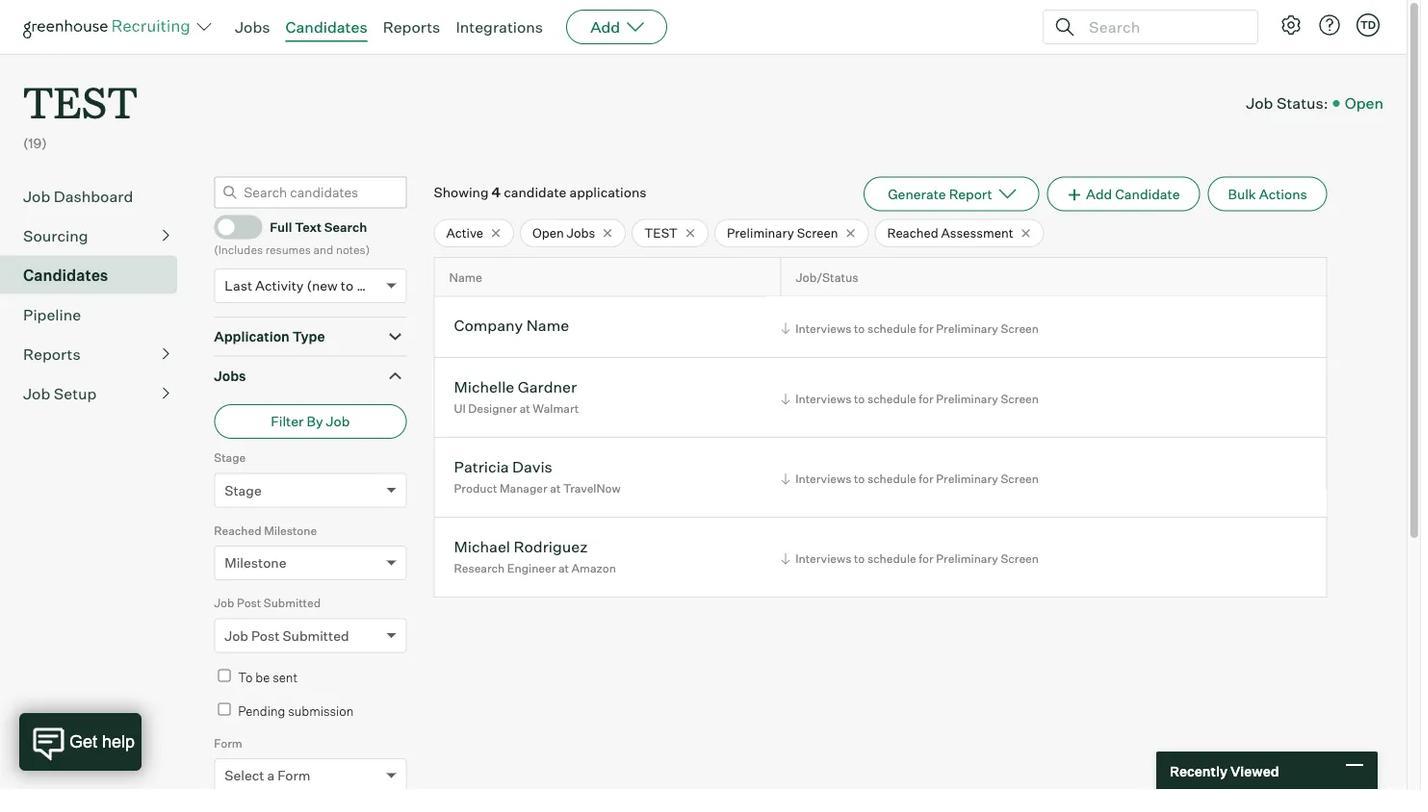 Task type: vqa. For each thing, say whether or not it's contained in the screenshot.
breakdown
no



Task type: describe. For each thing, give the bounding box(es) containing it.
select
[[225, 768, 264, 784]]

to be sent
[[238, 670, 298, 685]]

open jobs
[[532, 225, 595, 240]]

application type
[[214, 329, 325, 345]]

designer
[[468, 401, 517, 416]]

reached milestone element
[[214, 522, 407, 594]]

to for patricia davis
[[854, 472, 865, 486]]

michael rodriguez research engineer at amazon
[[454, 537, 616, 575]]

resumes
[[265, 243, 311, 257]]

0 vertical spatial reports link
[[383, 17, 440, 37]]

reached milestone
[[214, 523, 317, 538]]

michael
[[454, 537, 510, 556]]

generate report
[[888, 186, 992, 202]]

bulk
[[1228, 186, 1256, 202]]

sourcing
[[23, 226, 88, 245]]

td button
[[1357, 13, 1380, 37]]

and
[[313, 243, 333, 257]]

1 vertical spatial milestone
[[225, 555, 286, 572]]

schedule for patricia davis
[[867, 472, 916, 486]]

company name link
[[454, 316, 569, 338]]

for for davis
[[919, 472, 934, 486]]

job dashboard link
[[23, 185, 169, 208]]

screen for rodriguez
[[1001, 552, 1039, 566]]

job setup
[[23, 384, 97, 403]]

active
[[446, 225, 483, 240]]

form element
[[214, 734, 407, 790]]

recently
[[1170, 763, 1228, 780]]

preliminary for rodriguez
[[936, 552, 998, 566]]

4
[[492, 184, 501, 200]]

test for test
[[644, 225, 678, 240]]

interviews for michael rodriguez
[[795, 552, 851, 566]]

screen for gardner
[[1001, 392, 1039, 406]]

generate
[[888, 186, 946, 202]]

viewed
[[1230, 763, 1279, 780]]

job inside filter by job button
[[326, 413, 350, 430]]

job inside 'job dashboard' "link"
[[23, 186, 50, 206]]

product
[[454, 481, 497, 496]]

1 horizontal spatial name
[[526, 316, 569, 335]]

0 horizontal spatial form
[[214, 736, 242, 751]]

open for open
[[1345, 93, 1384, 113]]

assessment
[[941, 225, 1013, 240]]

search
[[324, 219, 367, 235]]

submission
[[288, 704, 354, 719]]

reached assessment
[[887, 225, 1013, 240]]

research
[[454, 561, 505, 575]]

bulk actions
[[1228, 186, 1307, 202]]

integrations
[[456, 17, 543, 37]]

candidate
[[1115, 186, 1180, 202]]

travelnow
[[563, 481, 621, 496]]

recently viewed
[[1170, 763, 1279, 780]]

test link
[[23, 54, 138, 134]]

preliminary for gardner
[[936, 392, 998, 406]]

job status:
[[1246, 93, 1328, 113]]

activity
[[255, 277, 304, 294]]

setup
[[54, 384, 97, 403]]

(includes
[[214, 243, 263, 257]]

filter by job button
[[214, 405, 407, 439]]

0 vertical spatial jobs
[[235, 17, 270, 37]]

job setup link
[[23, 382, 169, 405]]

0 vertical spatial post
[[237, 596, 261, 611]]

select a form
[[225, 768, 310, 784]]

bulk actions link
[[1208, 177, 1327, 212]]

add candidate
[[1086, 186, 1180, 202]]

1 horizontal spatial candidates link
[[285, 17, 367, 37]]

gardner
[[518, 377, 577, 396]]

1 interviews to schedule for preliminary screen from the top
[[795, 321, 1039, 336]]

0 vertical spatial job post submitted
[[214, 596, 321, 611]]

company
[[454, 316, 523, 335]]

reached for reached assessment
[[887, 225, 939, 240]]

amazon
[[572, 561, 616, 575]]

1 schedule from the top
[[867, 321, 916, 336]]

integrations link
[[456, 17, 543, 37]]

0 vertical spatial stage
[[214, 451, 246, 465]]

pipeline link
[[23, 303, 169, 326]]

1 vertical spatial submitted
[[283, 627, 349, 644]]

to
[[238, 670, 253, 685]]

michelle
[[454, 377, 514, 396]]

1 vertical spatial job post submitted
[[225, 627, 349, 644]]

engineer
[[507, 561, 556, 575]]

add button
[[566, 10, 667, 44]]

td button
[[1353, 10, 1384, 40]]

(new
[[307, 277, 338, 294]]

application
[[214, 329, 290, 345]]

type
[[292, 329, 325, 345]]

Search text field
[[1084, 13, 1240, 41]]

interviews to schedule for preliminary screen link for patricia davis
[[778, 470, 1044, 488]]

job/status
[[796, 270, 859, 285]]

pending submission
[[238, 704, 354, 719]]

dashboard
[[54, 186, 133, 206]]

checkmark image
[[223, 220, 237, 233]]

patricia
[[454, 457, 509, 476]]

notes)
[[336, 243, 370, 257]]

interviews to schedule for preliminary screen for patricia davis
[[795, 472, 1039, 486]]

rodriguez
[[514, 537, 588, 556]]

0 horizontal spatial reports link
[[23, 342, 169, 366]]

open for open jobs
[[532, 225, 564, 240]]

job dashboard
[[23, 186, 133, 206]]

Search candidates field
[[214, 177, 407, 209]]

stage element
[[214, 449, 407, 522]]



Task type: locate. For each thing, give the bounding box(es) containing it.
1 for from the top
[[919, 321, 934, 336]]

at inside patricia davis product manager at travelnow
[[550, 481, 561, 496]]

1 horizontal spatial reports link
[[383, 17, 440, 37]]

schedule for michelle gardner
[[867, 392, 916, 406]]

candidates
[[285, 17, 367, 37], [23, 265, 108, 285]]

test (19)
[[23, 73, 138, 152]]

pending
[[238, 704, 285, 719]]

3 interviews to schedule for preliminary screen from the top
[[795, 472, 1039, 486]]

0 vertical spatial add
[[590, 17, 620, 37]]

at down "davis"
[[550, 481, 561, 496]]

0 vertical spatial candidates
[[285, 17, 367, 37]]

greenhouse recruiting image
[[23, 15, 196, 39]]

screen
[[797, 225, 838, 240], [1001, 321, 1039, 336], [1001, 392, 1039, 406], [1001, 472, 1039, 486], [1001, 552, 1039, 566]]

preliminary
[[727, 225, 794, 240], [936, 321, 998, 336], [936, 392, 998, 406], [936, 472, 998, 486], [936, 552, 998, 566]]

at inside michelle gardner ui designer at walmart
[[520, 401, 530, 416]]

test up (19)
[[23, 73, 138, 130]]

michelle gardner ui designer at walmart
[[454, 377, 579, 416]]

0 vertical spatial form
[[214, 736, 242, 751]]

1 vertical spatial reached
[[214, 523, 261, 538]]

4 interviews to schedule for preliminary screen link from the top
[[778, 550, 1044, 568]]

1 horizontal spatial reached
[[887, 225, 939, 240]]

candidates right jobs link
[[285, 17, 367, 37]]

last
[[225, 277, 252, 294]]

davis
[[512, 457, 552, 476]]

to
[[341, 277, 354, 294], [854, 321, 865, 336], [854, 392, 865, 406], [854, 472, 865, 486], [854, 552, 865, 566]]

company name
[[454, 316, 569, 335]]

job post submitted
[[214, 596, 321, 611], [225, 627, 349, 644]]

1 vertical spatial test
[[644, 225, 678, 240]]

at down rodriguez
[[558, 561, 569, 575]]

jobs link
[[235, 17, 270, 37]]

post up to be sent
[[251, 627, 280, 644]]

job post submitted down reached milestone element
[[214, 596, 321, 611]]

0 vertical spatial name
[[449, 270, 482, 285]]

generate report button
[[864, 177, 1040, 212]]

showing 4 candidate applications
[[434, 184, 647, 200]]

milestone down stage element
[[264, 523, 317, 538]]

ui
[[454, 401, 466, 416]]

candidates link down sourcing link
[[23, 264, 169, 287]]

name down active
[[449, 270, 482, 285]]

sent
[[273, 670, 298, 685]]

old)
[[356, 277, 381, 294]]

1 interviews from the top
[[795, 321, 851, 336]]

schedule for michael rodriguez
[[867, 552, 916, 566]]

4 interviews to schedule for preliminary screen from the top
[[795, 552, 1039, 566]]

add inside add candidate link
[[1086, 186, 1112, 202]]

1 vertical spatial reports
[[23, 344, 81, 364]]

patricia davis product manager at travelnow
[[454, 457, 621, 496]]

be
[[255, 670, 270, 685]]

post up the to
[[237, 596, 261, 611]]

at for gardner
[[520, 401, 530, 416]]

job post submitted element
[[214, 594, 407, 667]]

preliminary for davis
[[936, 472, 998, 486]]

filter by job
[[271, 413, 350, 430]]

td
[[1360, 18, 1376, 31]]

2 vertical spatial jobs
[[214, 368, 246, 384]]

open right status:
[[1345, 93, 1384, 113]]

screen for davis
[[1001, 472, 1039, 486]]

add
[[590, 17, 620, 37], [1086, 186, 1112, 202]]

0 horizontal spatial candidates link
[[23, 264, 169, 287]]

submitted down reached milestone element
[[264, 596, 321, 611]]

1 vertical spatial at
[[550, 481, 561, 496]]

0 horizontal spatial reached
[[214, 523, 261, 538]]

to for michelle gardner
[[854, 392, 865, 406]]

report
[[949, 186, 992, 202]]

post
[[237, 596, 261, 611], [251, 627, 280, 644]]

3 for from the top
[[919, 472, 934, 486]]

add for add
[[590, 17, 620, 37]]

job inside job setup link
[[23, 384, 50, 403]]

job post submitted up sent
[[225, 627, 349, 644]]

reports link left integrations on the top left
[[383, 17, 440, 37]]

michael rodriguez link
[[454, 537, 588, 559]]

to for michael rodriguez
[[854, 552, 865, 566]]

full text search (includes resumes and notes)
[[214, 219, 370, 257]]

1 horizontal spatial add
[[1086, 186, 1112, 202]]

0 vertical spatial submitted
[[264, 596, 321, 611]]

status:
[[1277, 93, 1328, 113]]

interviews for patricia davis
[[795, 472, 851, 486]]

michelle gardner link
[[454, 377, 577, 399]]

0 vertical spatial test
[[23, 73, 138, 130]]

manager
[[500, 481, 548, 496]]

reached down stage element
[[214, 523, 261, 538]]

stage
[[214, 451, 246, 465], [225, 482, 262, 499]]

candidates link right jobs link
[[285, 17, 367, 37]]

0 vertical spatial at
[[520, 401, 530, 416]]

2 interviews from the top
[[795, 392, 851, 406]]

full
[[270, 219, 292, 235]]

1 vertical spatial reports link
[[23, 342, 169, 366]]

reached down the generate on the right
[[887, 225, 939, 240]]

applications
[[569, 184, 647, 200]]

at
[[520, 401, 530, 416], [550, 481, 561, 496], [558, 561, 569, 575]]

a
[[267, 768, 275, 784]]

1 vertical spatial form
[[277, 768, 310, 784]]

1 vertical spatial post
[[251, 627, 280, 644]]

1 horizontal spatial form
[[277, 768, 310, 784]]

1 horizontal spatial candidates
[[285, 17, 367, 37]]

last activity (new to old) option
[[225, 277, 381, 294]]

last activity (new to old)
[[225, 277, 381, 294]]

candidate
[[504, 184, 566, 200]]

2 for from the top
[[919, 392, 934, 406]]

test
[[23, 73, 138, 130], [644, 225, 678, 240]]

interviews to schedule for preliminary screen link for michael rodriguez
[[778, 550, 1044, 568]]

reports
[[383, 17, 440, 37], [23, 344, 81, 364]]

interviews
[[795, 321, 851, 336], [795, 392, 851, 406], [795, 472, 851, 486], [795, 552, 851, 566]]

0 vertical spatial reached
[[887, 225, 939, 240]]

0 vertical spatial open
[[1345, 93, 1384, 113]]

0 horizontal spatial name
[[449, 270, 482, 285]]

1 vertical spatial name
[[526, 316, 569, 335]]

(19)
[[23, 135, 47, 152]]

Pending submission checkbox
[[218, 704, 230, 716]]

1 horizontal spatial open
[[1345, 93, 1384, 113]]

sourcing link
[[23, 224, 169, 247]]

4 interviews from the top
[[795, 552, 851, 566]]

reached for reached milestone
[[214, 523, 261, 538]]

0 horizontal spatial reports
[[23, 344, 81, 364]]

at for davis
[[550, 481, 561, 496]]

test down applications
[[644, 225, 678, 240]]

1 vertical spatial jobs
[[567, 225, 595, 240]]

add candidate link
[[1047, 177, 1200, 212]]

reached
[[887, 225, 939, 240], [214, 523, 261, 538]]

3 schedule from the top
[[867, 472, 916, 486]]

at for rodriguez
[[558, 561, 569, 575]]

interviews to schedule for preliminary screen for michelle gardner
[[795, 392, 1039, 406]]

1 vertical spatial stage
[[225, 482, 262, 499]]

1 horizontal spatial test
[[644, 225, 678, 240]]

actions
[[1259, 186, 1307, 202]]

add inside the add popup button
[[590, 17, 620, 37]]

2 interviews to schedule for preliminary screen from the top
[[795, 392, 1039, 406]]

1 vertical spatial open
[[532, 225, 564, 240]]

reports link down "pipeline" link
[[23, 342, 169, 366]]

filter
[[271, 413, 304, 430]]

reports left integrations on the top left
[[383, 17, 440, 37]]

1 vertical spatial add
[[1086, 186, 1112, 202]]

form right a
[[277, 768, 310, 784]]

1 horizontal spatial reports
[[383, 17, 440, 37]]

test for test (19)
[[23, 73, 138, 130]]

interviews to schedule for preliminary screen
[[795, 321, 1039, 336], [795, 392, 1039, 406], [795, 472, 1039, 486], [795, 552, 1039, 566]]

for for gardner
[[919, 392, 934, 406]]

3 interviews to schedule for preliminary screen link from the top
[[778, 470, 1044, 488]]

0 vertical spatial milestone
[[264, 523, 317, 538]]

interviews for michelle gardner
[[795, 392, 851, 406]]

0 vertical spatial reports
[[383, 17, 440, 37]]

submitted up sent
[[283, 627, 349, 644]]

text
[[295, 219, 322, 235]]

4 schedule from the top
[[867, 552, 916, 566]]

milestone down reached milestone
[[225, 555, 286, 572]]

pipeline
[[23, 305, 81, 324]]

preliminary screen
[[727, 225, 838, 240]]

add for add candidate
[[1086, 186, 1112, 202]]

1 vertical spatial candidates link
[[23, 264, 169, 287]]

interviews to schedule for preliminary screen link for michelle gardner
[[778, 390, 1044, 408]]

for for rodriguez
[[919, 552, 934, 566]]

4 for from the top
[[919, 552, 934, 566]]

interviews to schedule for preliminary screen link
[[778, 319, 1044, 338], [778, 390, 1044, 408], [778, 470, 1044, 488], [778, 550, 1044, 568]]

1 interviews to schedule for preliminary screen link from the top
[[778, 319, 1044, 338]]

2 interviews to schedule for preliminary screen link from the top
[[778, 390, 1044, 408]]

0 horizontal spatial open
[[532, 225, 564, 240]]

form down 'pending submission' checkbox
[[214, 736, 242, 751]]

0 horizontal spatial add
[[590, 17, 620, 37]]

2 schedule from the top
[[867, 392, 916, 406]]

interviews to schedule for preliminary screen for michael rodriguez
[[795, 552, 1039, 566]]

0 vertical spatial candidates link
[[285, 17, 367, 37]]

0 horizontal spatial candidates
[[23, 265, 108, 285]]

at inside michael rodriguez research engineer at amazon
[[558, 561, 569, 575]]

by
[[307, 413, 323, 430]]

showing
[[434, 184, 489, 200]]

2 vertical spatial at
[[558, 561, 569, 575]]

candidates link
[[285, 17, 367, 37], [23, 264, 169, 287]]

candidates down sourcing
[[23, 265, 108, 285]]

3 interviews from the top
[[795, 472, 851, 486]]

patricia davis link
[[454, 457, 552, 479]]

To be sent checkbox
[[218, 670, 230, 682]]

name right company
[[526, 316, 569, 335]]

open down showing 4 candidate applications
[[532, 225, 564, 240]]

at down 'michelle gardner' link
[[520, 401, 530, 416]]

configure image
[[1280, 13, 1303, 37]]

candidate reports are now available! apply filters and select "view in app" element
[[864, 177, 1040, 212]]

1 vertical spatial candidates
[[23, 265, 108, 285]]

reports down pipeline
[[23, 344, 81, 364]]

0 horizontal spatial test
[[23, 73, 138, 130]]



